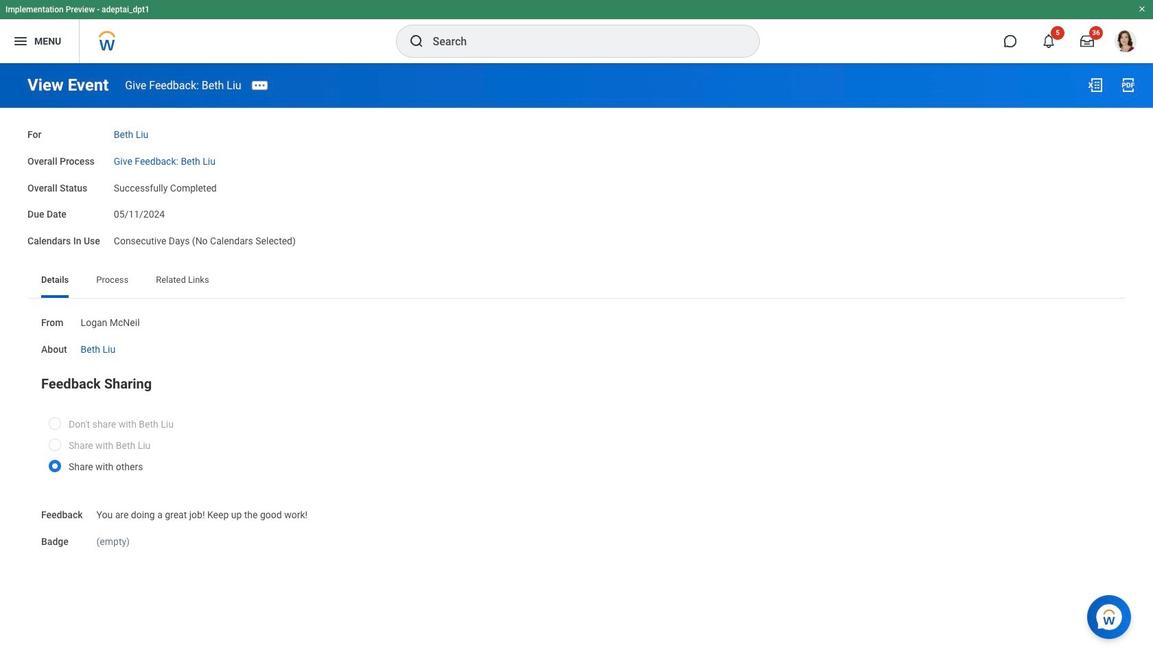 Task type: vqa. For each thing, say whether or not it's contained in the screenshot.
x circle icon
no



Task type: describe. For each thing, give the bounding box(es) containing it.
justify image
[[12, 33, 29, 49]]

Search Workday  search field
[[433, 26, 731, 56]]

inbox large image
[[1081, 34, 1094, 48]]

search image
[[408, 33, 425, 49]]

profile logan mcneil image
[[1115, 30, 1137, 55]]



Task type: locate. For each thing, give the bounding box(es) containing it.
banner
[[0, 0, 1153, 63]]

notifications large image
[[1042, 34, 1056, 48]]

group
[[41, 373, 1112, 485]]

close environment banner image
[[1138, 5, 1146, 13]]

view printable version (pdf) image
[[1120, 77, 1137, 93]]

export to excel image
[[1087, 77, 1104, 93]]

tab list
[[27, 265, 1126, 298]]

main content
[[0, 63, 1153, 598]]



